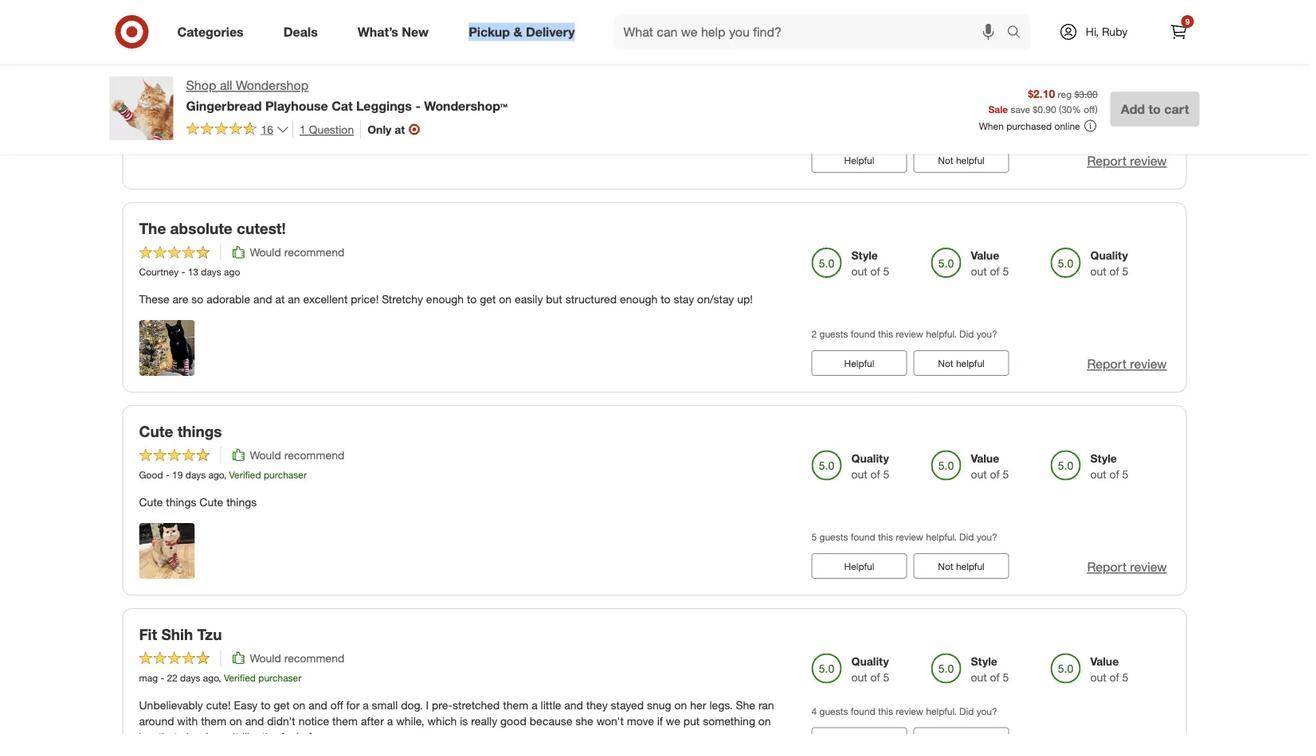 Task type: describe. For each thing, give the bounding box(es) containing it.
for
[[346, 699, 360, 713]]

- inside shop all wondershop gingerbread playhouse cat leggings - wondershop™
[[416, 98, 421, 113]]

what's new link
[[344, 14, 449, 49]]

1 vertical spatial her
[[139, 731, 155, 735]]

1 horizontal spatial her
[[690, 699, 707, 713]]

)
[[1095, 103, 1098, 115]]

gingerbread
[[186, 98, 262, 113]]

guest review image 1 of 1, zoom in image for cute
[[139, 524, 195, 580]]

quality out of 5 for fit shih tzu
[[852, 655, 890, 685]]

categories
[[177, 24, 244, 40]]

with
[[177, 715, 198, 729]]

2 guests from the top
[[820, 532, 848, 544]]

to left stay
[[661, 293, 671, 307]]

3 report from the top
[[1087, 560, 1127, 576]]

cute things
[[139, 423, 222, 441]]

did
[[330, 118, 346, 132]]

good - 19 days ago , verified purchaser
[[139, 470, 307, 482]]

would for fit shih tzu
[[250, 652, 281, 666]]

1 horizontal spatial but
[[546, 293, 562, 307]]

notice
[[299, 715, 329, 729]]

legs.
[[710, 699, 733, 713]]

cute things cute things
[[139, 496, 257, 510]]

0.90
[[1038, 103, 1056, 115]]

verified for mt cat gives 0 stars
[[226, 92, 258, 104]]

5 guests found this review helpful. did you?
[[812, 532, 997, 544]]

mag - 22 days ago , verified purchaser
[[139, 673, 301, 685]]

the
[[262, 731, 278, 735]]

9
[[1186, 16, 1190, 26]]

days for things
[[185, 470, 206, 482]]

search
[[1000, 26, 1038, 41]]

an
[[288, 293, 300, 307]]

stay
[[674, 293, 694, 307]]

stayed
[[611, 699, 644, 713]]

and right "little"
[[564, 699, 583, 713]]

2 this from the top
[[878, 532, 893, 544]]

30
[[1062, 103, 1072, 115]]

when
[[979, 120, 1004, 132]]

9 link
[[1162, 14, 1197, 49]]

2 enough from the left
[[620, 293, 658, 307]]

search button
[[1000, 14, 1038, 53]]

and left an
[[253, 293, 272, 307]]

it
[[139, 118, 145, 132]]

shop all wondershop gingerbread playhouse cat leggings - wondershop™
[[186, 78, 508, 113]]

quality for cute things
[[852, 452, 889, 466]]

0 horizontal spatial them
[[201, 715, 226, 729]]

which
[[428, 715, 457, 729]]

recommend for cute things
[[284, 449, 345, 463]]

would for cute things
[[250, 449, 281, 463]]

online
[[1055, 120, 1080, 132]]

1 vertical spatial style out of 5
[[1091, 452, 1129, 482]]

cutest!
[[237, 220, 286, 238]]

1 horizontal spatial like
[[368, 118, 385, 132]]

absolute
[[170, 220, 232, 238]]

of.
[[302, 731, 314, 735]]

$2.10
[[1028, 86, 1055, 100]]

if
[[657, 715, 663, 729]]

would recommend for cute things
[[250, 449, 345, 463]]

only
[[368, 122, 392, 136]]

0 vertical spatial quality
[[1091, 249, 1128, 263]]

16 link
[[186, 120, 289, 140]]

2 vertical spatial value
[[1091, 655, 1119, 669]]

cat
[[332, 98, 353, 113]]

3 not from the top
[[938, 561, 954, 573]]

excellent
[[303, 293, 348, 307]]

price!
[[351, 293, 379, 307]]

little
[[541, 699, 561, 713]]

on right the fit
[[222, 118, 235, 132]]

1
[[300, 122, 306, 136]]

courtney - 13 days ago
[[139, 266, 240, 278]]

you? for tzu
[[977, 706, 997, 718]]

save
[[1011, 103, 1030, 115]]

on down easy
[[230, 715, 242, 729]]

0 horizontal spatial style out of 5
[[852, 249, 890, 279]]

2 you? from the top
[[977, 532, 997, 544]]

0 vertical spatial style
[[852, 249, 878, 263]]

new
[[402, 24, 429, 40]]

3 helpful button from the top
[[812, 554, 907, 580]]

would recommend for the absolute cutest!
[[250, 246, 345, 260]]

0 horizontal spatial not
[[284, 71, 300, 85]]

1 enough from the left
[[426, 293, 464, 307]]

while,
[[396, 715, 424, 729]]

1 vertical spatial style
[[1091, 452, 1117, 466]]

4
[[812, 706, 817, 718]]

hi, ruby
[[1086, 25, 1128, 39]]

that
[[158, 731, 178, 735]]

fit
[[210, 118, 219, 132]]

she
[[736, 699, 755, 713]]

easily
[[515, 293, 543, 307]]

would not recommend
[[250, 71, 364, 85]]

the absolute cutest!
[[139, 220, 286, 238]]

so
[[191, 293, 203, 307]]

good inside unbelievably cute! easy to get on and off for a small dog. i pre-stretched them a little and they stayed snug on her legs. she ran around with them on and didn't notice them after a while, which is really good because she won't move if we put something on her that she doesn't like the feel of.
[[501, 715, 527, 729]]

a left "little"
[[532, 699, 538, 713]]

things for cute things cute things
[[166, 496, 196, 510]]

, for cat
[[221, 92, 224, 104]]

helpful for gives
[[844, 155, 875, 167]]

report review for cutest!
[[1087, 357, 1167, 373]]

this for tzu
[[878, 706, 893, 718]]

guest review image 1 of 1, zoom in image for the
[[139, 321, 195, 377]]

0 vertical spatial at
[[395, 122, 405, 136]]

report for cutest!
[[1087, 357, 1127, 373]]

they
[[586, 699, 608, 713]]

0 vertical spatial get
[[480, 293, 496, 307]]

&
[[514, 24, 522, 40]]

around
[[139, 715, 174, 729]]

on down ran
[[759, 715, 771, 729]]

guests for cutest!
[[820, 329, 848, 341]]

what's new
[[358, 24, 429, 40]]

2 vertical spatial value out of 5
[[1091, 655, 1129, 685]]

fit shih tzu
[[139, 626, 222, 644]]

$3.00
[[1075, 88, 1098, 100]]

3 helpful from the top
[[956, 561, 985, 573]]

cute for cute things cute things
[[139, 496, 163, 510]]

(
[[1059, 103, 1062, 115]]

verified for fit shih tzu
[[224, 673, 256, 685]]

a right for
[[363, 699, 369, 713]]

get inside unbelievably cute! easy to get on and off for a small dog. i pre-stretched them a little and they stayed snug on her legs. she ran around with them on and didn't notice them after a while, which is really good because she won't move if we put something on her that she doesn't like the feel of.
[[274, 699, 290, 713]]

2 guests found this review helpful. did you?
[[812, 329, 997, 341]]

we
[[666, 715, 680, 729]]

1 horizontal spatial cat
[[256, 118, 271, 132]]

add
[[1121, 101, 1145, 117]]

mt
[[139, 45, 158, 64]]

these
[[139, 293, 170, 307]]

because
[[530, 715, 573, 729]]

the
[[139, 220, 166, 238]]

helpful button for cutest!
[[812, 351, 907, 377]]

2 did from the top
[[960, 532, 974, 544]]

you? for cutest!
[[977, 329, 997, 341]]

13
[[188, 266, 198, 278]]

2 helpful. from the top
[[926, 532, 957, 544]]

days right 13
[[201, 266, 221, 278]]

things for cute things
[[177, 423, 222, 441]]

ruby
[[1102, 25, 1128, 39]]

0 horizontal spatial cat
[[162, 45, 185, 64]]

deals link
[[270, 14, 338, 49]]

purchaser for fit shih tzu
[[258, 673, 301, 685]]

and up notice
[[309, 699, 327, 713]]

did for cutest!
[[960, 329, 974, 341]]

report review button for gives
[[1087, 153, 1167, 171]]

2 horizontal spatial cat
[[312, 118, 327, 132]]

0 horizontal spatial 2
[[175, 92, 180, 104]]

was
[[149, 118, 168, 132]]

helpful for cutest!
[[844, 358, 875, 370]]

to inside unbelievably cute! easy to get on and off for a small dog. i pre-stretched them a little and they stayed snug on her legs. she ran around with them on and didn't notice them after a while, which is really good because she won't move if we put something on her that she doesn't like the feel of.
[[261, 699, 271, 713]]

found for cutest!
[[851, 329, 875, 341]]

this for cutest!
[[878, 329, 893, 341]]

adorable
[[207, 293, 250, 307]]



Task type: vqa. For each thing, say whether or not it's contained in the screenshot.
"1 QUESTION"
yes



Task type: locate. For each thing, give the bounding box(es) containing it.
leggings
[[356, 98, 412, 113]]

2 found from the top
[[851, 532, 875, 544]]

2 vertical spatial not helpful button
[[914, 554, 1009, 580]]

not helpful button for gives
[[914, 148, 1009, 173]]

helpful.
[[926, 329, 957, 341], [926, 532, 957, 544], [926, 706, 957, 718]]

but right easily on the left of the page
[[546, 293, 562, 307]]

to inside add to cart button
[[1149, 101, 1161, 117]]

1 horizontal spatial off
[[1084, 103, 1095, 115]]

3 helpful from the top
[[844, 561, 875, 573]]

guests
[[820, 329, 848, 341], [820, 532, 848, 544], [820, 706, 848, 718]]

but right 16
[[274, 118, 291, 132]]

0 vertical spatial not helpful
[[938, 155, 985, 167]]

3 would recommend from the top
[[250, 652, 345, 666]]

1 helpful button from the top
[[812, 148, 907, 173]]

1 vertical spatial at
[[275, 293, 285, 307]]

1 helpful from the top
[[844, 155, 875, 167]]

1 vertical spatial guest review image 1 of 1, zoom in image
[[139, 524, 195, 580]]

2 vertical spatial report
[[1087, 560, 1127, 576]]

enough right stretchy
[[426, 293, 464, 307]]

days for cat
[[183, 92, 203, 104]]

not helpful down the 5 guests found this review helpful. did you?
[[938, 561, 985, 573]]

, right shop
[[221, 92, 224, 104]]

out of 5 right the %
[[1091, 90, 1129, 104]]

would down cutest!
[[250, 246, 281, 260]]

a
[[171, 118, 177, 132], [363, 699, 369, 713], [532, 699, 538, 713], [387, 715, 393, 729]]

when purchased online
[[979, 120, 1080, 132]]

ago for things
[[208, 470, 224, 482]]

0 vertical spatial not helpful button
[[914, 148, 1009, 173]]

guests for tzu
[[820, 706, 848, 718]]

1 horizontal spatial at
[[395, 122, 405, 136]]

0 vertical spatial would recommend
[[250, 246, 345, 260]]

cute down good
[[139, 496, 163, 510]]

value out of 5
[[971, 249, 1009, 279], [971, 452, 1009, 482], [1091, 655, 1129, 685]]

pickup
[[469, 24, 510, 40]]

2 vertical spatial style
[[971, 655, 998, 669]]

2 vertical spatial helpful button
[[812, 554, 907, 580]]

a right was
[[171, 118, 177, 132]]

2 my from the left
[[294, 118, 309, 132]]

of
[[990, 90, 1000, 104], [1110, 90, 1119, 104], [871, 265, 880, 279], [990, 265, 1000, 279], [1110, 265, 1119, 279], [871, 468, 880, 482], [990, 468, 1000, 482], [1110, 468, 1119, 482], [871, 671, 880, 685], [990, 671, 1000, 685], [1110, 671, 1119, 685]]

at left an
[[275, 293, 285, 307]]

found
[[851, 329, 875, 341], [851, 532, 875, 544], [851, 706, 875, 718]]

get
[[480, 293, 496, 307], [274, 699, 290, 713]]

1 vertical spatial guests
[[820, 532, 848, 544]]

recommend
[[303, 71, 364, 85], [284, 246, 345, 260], [284, 449, 345, 463], [284, 652, 345, 666]]

wondershop
[[236, 78, 309, 93]]

value for the absolute cutest!
[[971, 249, 1000, 263]]

1 this from the top
[[878, 329, 893, 341]]

did
[[960, 329, 974, 341], [960, 532, 974, 544], [960, 706, 974, 718]]

doesn't
[[202, 731, 239, 735]]

her down around in the bottom left of the page
[[139, 731, 155, 735]]

ago up cute things cute things at bottom left
[[208, 470, 224, 482]]

not helpful down when at the top right of page
[[938, 155, 985, 167]]

days right 19
[[185, 470, 206, 482]]

2 helpful button from the top
[[812, 351, 907, 377]]

0 vertical spatial ,
[[221, 92, 224, 104]]

0 vertical spatial good
[[181, 118, 207, 132]]

0 vertical spatial guests
[[820, 329, 848, 341]]

stretchy
[[382, 293, 423, 307]]

would recommend for fit shih tzu
[[250, 652, 345, 666]]

like left the
[[242, 731, 259, 735]]

1 vertical spatial not
[[938, 358, 954, 370]]

deals
[[283, 24, 318, 40]]

days left the "all"
[[183, 92, 203, 104]]

1 would from the top
[[250, 71, 281, 85]]

would for the absolute cutest!
[[250, 246, 281, 260]]

1 not helpful button from the top
[[914, 148, 1009, 173]]

1 vertical spatial good
[[501, 715, 527, 729]]

to right easy
[[261, 699, 271, 713]]

she
[[576, 715, 594, 729], [181, 731, 199, 735]]

not helpful button down 2 guests found this review helpful. did you?
[[914, 351, 1009, 377]]

my left 16
[[238, 118, 253, 132]]

days for shih
[[180, 673, 200, 685]]

them
[[503, 699, 529, 713], [201, 715, 226, 729], [332, 715, 358, 729]]

good left the fit
[[181, 118, 207, 132]]

on left easily on the left of the page
[[499, 293, 512, 307]]

report review for gives
[[1087, 154, 1167, 169]]

0 vertical spatial report review button
[[1087, 153, 1167, 171]]

1 vertical spatial not helpful
[[938, 358, 985, 370]]

1 vertical spatial would recommend
[[250, 449, 345, 463]]

What can we help you find? suggestions appear below search field
[[614, 14, 1011, 49]]

1 found from the top
[[851, 329, 875, 341]]

purchaser for mt cat gives 0 stars
[[261, 92, 304, 104]]

cute!
[[206, 699, 231, 713]]

1 vertical spatial value
[[971, 452, 1000, 466]]

1 vertical spatial ,
[[224, 470, 227, 482]]

0 horizontal spatial get
[[274, 699, 290, 713]]

2 vertical spatial did
[[960, 706, 974, 718]]

1 would recommend from the top
[[250, 246, 345, 260]]

1 vertical spatial she
[[181, 731, 199, 735]]

would recommend down cutest!
[[250, 246, 345, 260]]

helpful. for cutest!
[[926, 329, 957, 341]]

3 report review button from the top
[[1087, 559, 1167, 577]]

she down with
[[181, 731, 199, 735]]

1 vertical spatial report
[[1087, 357, 1127, 373]]

off inside unbelievably cute! easy to get on and off for a small dog. i pre-stretched them a little and they stayed snug on her legs. she ran around with them on and didn't notice them after a while, which is really good because she won't move if we put something on her that she doesn't like the feel of.
[[330, 699, 343, 713]]

$
[[1033, 103, 1038, 115]]

3 not helpful from the top
[[938, 561, 985, 573]]

, up the cute!
[[219, 673, 221, 685]]

0 vertical spatial quality out of 5
[[1091, 249, 1129, 279]]

cat down the playhouse on the left top
[[256, 118, 271, 132]]

1 vertical spatial helpful
[[844, 358, 875, 370]]

1 guest review image 1 of 1, zoom in image from the top
[[139, 321, 195, 377]]

not up the playhouse on the left top
[[284, 71, 300, 85]]

get left easily on the left of the page
[[480, 293, 496, 307]]

would up the 'mag - 22 days ago , verified purchaser'
[[250, 652, 281, 666]]

not right did at left
[[349, 118, 365, 132]]

3 did from the top
[[960, 706, 974, 718]]

style
[[852, 249, 878, 263], [1091, 452, 1117, 466], [971, 655, 998, 669]]

3 would from the top
[[250, 449, 281, 463]]

on up notice
[[293, 699, 305, 713]]

like inside unbelievably cute! easy to get on and off for a small dog. i pre-stretched them a little and they stayed snug on her legs. she ran around with them on and didn't notice them after a while, which is really good because she won't move if we put something on her that she doesn't like the feel of.
[[242, 731, 259, 735]]

0 vertical spatial style out of 5
[[852, 249, 890, 279]]

0 vertical spatial report review
[[1087, 154, 1167, 169]]

0 vertical spatial this
[[878, 329, 893, 341]]

1 horizontal spatial 2
[[812, 329, 817, 341]]

19
[[172, 470, 183, 482]]

add to cart button
[[1111, 92, 1200, 127]]

days right 22
[[180, 673, 200, 685]]

0 vertical spatial not
[[938, 155, 954, 167]]

2 vertical spatial report review
[[1087, 560, 1167, 576]]

but
[[274, 118, 291, 132], [546, 293, 562, 307]]

not helpful button down the 5 guests found this review helpful. did you?
[[914, 554, 1009, 580]]

not helpful for gives
[[938, 155, 985, 167]]

days
[[183, 92, 203, 104], [201, 266, 221, 278], [185, 470, 206, 482], [180, 673, 200, 685]]

would for mt cat gives 0 stars
[[250, 71, 281, 85]]

5
[[1003, 90, 1009, 104], [1123, 90, 1129, 104], [883, 265, 890, 279], [1003, 265, 1009, 279], [1123, 265, 1129, 279], [883, 468, 890, 482], [1003, 468, 1009, 482], [1123, 468, 1129, 482], [812, 532, 817, 544], [883, 671, 890, 685], [1003, 671, 1009, 685], [1123, 671, 1129, 685]]

helpful. for tzu
[[926, 706, 957, 718]]

1 vertical spatial like
[[242, 731, 259, 735]]

get up didn't
[[274, 699, 290, 713]]

off left for
[[330, 699, 343, 713]]

0 vertical spatial helpful
[[956, 155, 985, 167]]

0 vertical spatial like
[[368, 118, 385, 132]]

2 not helpful from the top
[[938, 358, 985, 370]]

put
[[684, 715, 700, 729]]

a down the small
[[387, 715, 393, 729]]

-
[[168, 92, 172, 104], [416, 98, 421, 113], [181, 266, 185, 278], [166, 470, 170, 482], [161, 673, 164, 685]]

after
[[361, 715, 384, 729]]

2 horizontal spatial style out of 5
[[1091, 452, 1129, 482]]

1 my from the left
[[238, 118, 253, 132]]

not for cutest!
[[938, 358, 954, 370]]

2 guest review image 1 of 1, zoom in image from the top
[[139, 524, 195, 580]]

cat right mt
[[162, 45, 185, 64]]

like down leggings
[[368, 118, 385, 132]]

2 vertical spatial you?
[[977, 706, 997, 718]]

at
[[395, 122, 405, 136], [275, 293, 285, 307]]

2 report review button from the top
[[1087, 356, 1167, 374]]

2 helpful from the top
[[844, 358, 875, 370]]

purchaser for cute things
[[264, 470, 307, 482]]

ago for cat
[[205, 92, 221, 104]]

nikkio - 2 days ago , verified purchaser
[[139, 92, 304, 104]]

3 report review from the top
[[1087, 560, 1167, 576]]

cute up good
[[139, 423, 173, 441]]

3 not helpful button from the top
[[914, 554, 1009, 580]]

helpful
[[844, 155, 875, 167], [844, 358, 875, 370], [844, 561, 875, 573]]

helpful down the 5 guests found this review helpful. did you?
[[956, 561, 985, 573]]

3 you? from the top
[[977, 706, 997, 718]]

2 not helpful button from the top
[[914, 351, 1009, 377]]

my
[[238, 118, 253, 132], [294, 118, 309, 132]]

won't
[[597, 715, 624, 729]]

0 vertical spatial helpful.
[[926, 329, 957, 341]]

0 vertical spatial value
[[971, 249, 1000, 263]]

purchased
[[1007, 120, 1052, 132]]

nikkio
[[139, 92, 166, 104]]

1 vertical spatial did
[[960, 532, 974, 544]]

at right only
[[395, 122, 405, 136]]

all
[[220, 78, 232, 93]]

3 this from the top
[[878, 706, 893, 718]]

2 vertical spatial found
[[851, 706, 875, 718]]

not helpful down 2 guests found this review helpful. did you?
[[938, 358, 985, 370]]

1 vertical spatial purchaser
[[264, 470, 307, 482]]

2 horizontal spatial them
[[503, 699, 529, 713]]

something
[[703, 715, 755, 729]]

1 vertical spatial helpful.
[[926, 532, 957, 544]]

pickup & delivery
[[469, 24, 575, 40]]

2 vertical spatial this
[[878, 706, 893, 718]]

not helpful button down when at the top right of page
[[914, 148, 1009, 173]]

cute for cute things
[[139, 423, 173, 441]]

cart
[[1165, 101, 1189, 117]]

guest review image 1 of 1, zoom in image down cute things cute things at bottom left
[[139, 524, 195, 580]]

not helpful button
[[914, 148, 1009, 173], [914, 351, 1009, 377], [914, 554, 1009, 580]]

to right add
[[1149, 101, 1161, 117]]

1 vertical spatial not
[[349, 118, 365, 132]]

ago up adorable
[[224, 266, 240, 278]]

verified up cute things cute things at bottom left
[[229, 470, 261, 482]]

cute
[[139, 423, 173, 441], [139, 496, 163, 510], [199, 496, 223, 510]]

4 guests found this review helpful. did you?
[[812, 706, 997, 718]]

on up the we
[[675, 699, 687, 713]]

report for gives
[[1087, 154, 1127, 169]]

wondershop™
[[424, 98, 508, 113]]

quality out of 5 for cute things
[[852, 452, 890, 482]]

things
[[177, 423, 222, 441], [166, 496, 196, 510], [226, 496, 257, 510]]

2 vertical spatial quality out of 5
[[852, 655, 890, 685]]

would up the good - 19 days ago , verified purchaser
[[250, 449, 281, 463]]

1 report review button from the top
[[1087, 153, 1167, 171]]

verified up the 16 link
[[226, 92, 258, 104]]

1 did from the top
[[960, 329, 974, 341]]

question
[[309, 122, 354, 136]]

2 vertical spatial not
[[938, 561, 954, 573]]

helpful down when at the top right of page
[[956, 155, 985, 167]]

2 report from the top
[[1087, 357, 1127, 373]]

playhouse
[[265, 98, 328, 113]]

recommend for fit shih tzu
[[284, 652, 345, 666]]

1 question
[[300, 122, 354, 136]]

dog.
[[401, 699, 423, 713]]

my down the playhouse on the left top
[[294, 118, 309, 132]]

0 horizontal spatial my
[[238, 118, 253, 132]]

22
[[167, 673, 178, 685]]

and down easy
[[245, 715, 264, 729]]

1 horizontal spatial she
[[576, 715, 594, 729]]

1 report from the top
[[1087, 154, 1127, 169]]

- for cat
[[168, 92, 172, 104]]

them up doesn't
[[201, 715, 226, 729]]

would recommend up didn't
[[250, 652, 345, 666]]

not helpful for cutest!
[[938, 358, 985, 370]]

1 vertical spatial quality
[[852, 452, 889, 466]]

her
[[690, 699, 707, 713], [139, 731, 155, 735]]

ago up the cute!
[[203, 673, 219, 685]]

structured
[[566, 293, 617, 307]]

0 vertical spatial did
[[960, 329, 974, 341]]

not helpful button for cutest!
[[914, 351, 1009, 377]]

0 vertical spatial purchaser
[[261, 92, 304, 104]]

1 you? from the top
[[977, 329, 997, 341]]

would recommend
[[250, 246, 345, 260], [250, 449, 345, 463], [250, 652, 345, 666]]

shop
[[186, 78, 216, 93]]

helpful down 2 guests found this review helpful. did you?
[[956, 358, 985, 370]]

0 horizontal spatial good
[[181, 118, 207, 132]]

- left 19
[[166, 470, 170, 482]]

guest review image 1 of 1, zoom in image down these
[[139, 321, 195, 377]]

verified up easy
[[224, 673, 256, 685]]

guest review image 1 of 1, zoom in image
[[139, 321, 195, 377], [139, 524, 195, 580]]

3 helpful. from the top
[[926, 706, 957, 718]]

them left "little"
[[503, 699, 529, 713]]

0 horizontal spatial but
[[274, 118, 291, 132]]

not for gives
[[938, 155, 954, 167]]

value for cute things
[[971, 452, 1000, 466]]

cute down the good - 19 days ago , verified purchaser
[[199, 496, 223, 510]]

to left easily on the left of the page
[[467, 293, 477, 307]]

2 vertical spatial style out of 5
[[971, 655, 1009, 685]]

quality for fit shih tzu
[[852, 655, 889, 669]]

things down the good - 19 days ago , verified purchaser
[[226, 496, 257, 510]]

- for things
[[166, 470, 170, 482]]

2 vertical spatial helpful
[[956, 561, 985, 573]]

1 guests from the top
[[820, 329, 848, 341]]

helpful
[[956, 155, 985, 167], [956, 358, 985, 370], [956, 561, 985, 573]]

ago for shih
[[203, 673, 219, 685]]

found for tzu
[[851, 706, 875, 718]]

1 vertical spatial helpful
[[956, 358, 985, 370]]

helpful for cutest!
[[956, 358, 985, 370]]

2 report review from the top
[[1087, 357, 1167, 373]]

good
[[181, 118, 207, 132], [501, 715, 527, 729]]

stretched
[[453, 699, 500, 713]]

good right really
[[501, 715, 527, 729]]

out of 5 up when at the top right of page
[[971, 90, 1009, 104]]

unbelievably cute! easy to get on and off for a small dog. i pre-stretched them a little and they stayed snug on her legs. she ran around with them on and didn't notice them after a while, which is really good because she won't move if we put something on her that she doesn't like the feel of.
[[139, 699, 774, 735]]

gives
[[189, 45, 227, 64]]

ago up the fit
[[205, 92, 221, 104]]

1 horizontal spatial my
[[294, 118, 309, 132]]

4 would from the top
[[250, 652, 281, 666]]

1 horizontal spatial them
[[332, 715, 358, 729]]

, up cute things cute things at bottom left
[[224, 470, 227, 482]]

1 vertical spatial this
[[878, 532, 893, 544]]

on/stay
[[697, 293, 734, 307]]

1 helpful. from the top
[[926, 329, 957, 341]]

1 helpful from the top
[[956, 155, 985, 167]]

1 not from the top
[[938, 155, 954, 167]]

2 horizontal spatial style
[[1091, 452, 1117, 466]]

1 vertical spatial value out of 5
[[971, 452, 1009, 482]]

0 vertical spatial found
[[851, 329, 875, 341]]

not helpful
[[938, 155, 985, 167], [938, 358, 985, 370], [938, 561, 985, 573]]

image of gingerbread playhouse cat leggings - wondershop™ image
[[110, 77, 173, 140]]

are
[[173, 293, 188, 307]]

feel
[[281, 731, 299, 735]]

2 would recommend from the top
[[250, 449, 345, 463]]

0 vertical spatial off
[[1084, 103, 1095, 115]]

%
[[1072, 103, 1081, 115]]

would down stars
[[250, 71, 281, 85]]

she down they
[[576, 715, 594, 729]]

snug
[[647, 699, 672, 713]]

2 vertical spatial quality
[[852, 655, 889, 669]]

2 out of 5 from the left
[[1091, 90, 1129, 104]]

would recommend up the good - 19 days ago , verified purchaser
[[250, 449, 345, 463]]

1 horizontal spatial style
[[971, 655, 998, 669]]

0 vertical spatial but
[[274, 118, 291, 132]]

2 not from the top
[[938, 358, 954, 370]]

report review button
[[1087, 153, 1167, 171], [1087, 356, 1167, 374], [1087, 559, 1167, 577]]

good
[[139, 470, 163, 482]]

- left 13
[[181, 266, 185, 278]]

- for shih
[[161, 673, 164, 685]]

2 vertical spatial would recommend
[[250, 652, 345, 666]]

1 vertical spatial 2
[[812, 329, 817, 341]]

, for shih
[[219, 673, 221, 685]]

1 vertical spatial found
[[851, 532, 875, 544]]

1 question link
[[293, 120, 354, 138]]

value out of 5 for the absolute cutest!
[[971, 249, 1009, 279]]

delivery
[[526, 24, 575, 40]]

things down 19
[[166, 496, 196, 510]]

hi,
[[1086, 25, 1099, 39]]

2 helpful from the top
[[956, 358, 985, 370]]

2
[[175, 92, 180, 104], [812, 329, 817, 341]]

0 horizontal spatial off
[[330, 699, 343, 713]]

cat right 1
[[312, 118, 327, 132]]

0 vertical spatial report
[[1087, 154, 1127, 169]]

helpful for gives
[[956, 155, 985, 167]]

- left 22
[[161, 673, 164, 685]]

1 vertical spatial not helpful button
[[914, 351, 1009, 377]]

out
[[971, 90, 987, 104], [1091, 90, 1107, 104], [852, 265, 868, 279], [971, 265, 987, 279], [1091, 265, 1107, 279], [852, 468, 868, 482], [971, 468, 987, 482], [1091, 468, 1107, 482], [852, 671, 868, 685], [971, 671, 987, 685], [1091, 671, 1107, 685]]

1 horizontal spatial not
[[349, 118, 365, 132]]

them down for
[[332, 715, 358, 729]]

- up them.
[[416, 98, 421, 113]]

2 would from the top
[[250, 246, 281, 260]]

2 vertical spatial helpful.
[[926, 706, 957, 718]]

,
[[221, 92, 224, 104], [224, 470, 227, 482], [219, 673, 221, 685]]

categories link
[[164, 14, 264, 49]]

1 out of 5 from the left
[[971, 90, 1009, 104]]

verified for cute things
[[229, 470, 261, 482]]

report review button for cutest!
[[1087, 356, 1167, 374]]

pickup & delivery link
[[455, 14, 595, 49]]

her up put
[[690, 699, 707, 713]]

1 report review from the top
[[1087, 154, 1167, 169]]

0 horizontal spatial she
[[181, 731, 199, 735]]

off inside $2.10 reg $3.00 sale save $ 0.90 ( 30 % off )
[[1084, 103, 1095, 115]]

0 vertical spatial helpful
[[844, 155, 875, 167]]

enough left stay
[[620, 293, 658, 307]]

2 vertical spatial ,
[[219, 673, 221, 685]]

3 found from the top
[[851, 706, 875, 718]]

$2.10 reg $3.00 sale save $ 0.90 ( 30 % off )
[[989, 86, 1098, 115]]

things up 19
[[177, 423, 222, 441]]

small
[[372, 699, 398, 713]]

fit
[[139, 626, 157, 644]]

recommend for the absolute cutest!
[[284, 246, 345, 260]]

did for tzu
[[960, 706, 974, 718]]

1 not helpful from the top
[[938, 155, 985, 167]]

0 horizontal spatial style
[[852, 249, 878, 263]]

3 guests from the top
[[820, 706, 848, 718]]

- right nikkio
[[168, 92, 172, 104]]

helpful button for gives
[[812, 148, 907, 173]]

1 horizontal spatial get
[[480, 293, 496, 307]]

is
[[460, 715, 468, 729]]

off right the %
[[1084, 103, 1095, 115]]

, for things
[[224, 470, 227, 482]]

0 vertical spatial she
[[576, 715, 594, 729]]

1 vertical spatial off
[[330, 699, 343, 713]]

value out of 5 for cute things
[[971, 452, 1009, 482]]

move
[[627, 715, 654, 729]]

2 vertical spatial verified
[[224, 673, 256, 685]]



